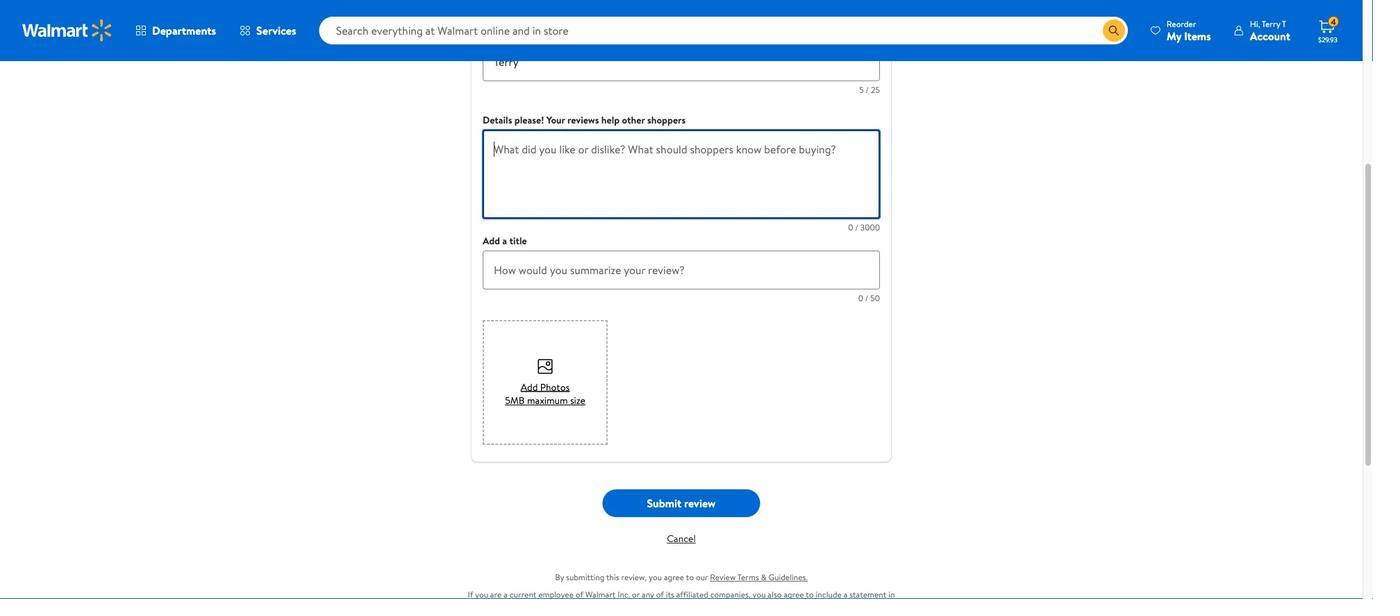 Task type: locate. For each thing, give the bounding box(es) containing it.
t
[[1282, 18, 1287, 30]]

/ for your
[[855, 222, 859, 233]]

services button
[[228, 14, 308, 47]]

/ for title
[[865, 292, 869, 304]]

by
[[555, 572, 564, 584]]

/
[[866, 84, 869, 96], [855, 222, 859, 233], [865, 292, 869, 304]]

1 vertical spatial add
[[521, 381, 538, 394]]

add left a
[[483, 234, 500, 248]]

your
[[546, 114, 565, 127]]

review
[[710, 572, 736, 584]]

reorder
[[1167, 18, 1196, 30]]

Details please! Your reviews help other shoppers text field
[[483, 130, 880, 219]]

1 vertical spatial 0
[[858, 292, 863, 304]]

/ left 50
[[865, 292, 869, 304]]

0 horizontal spatial add
[[483, 234, 500, 248]]

2 vertical spatial /
[[865, 292, 869, 304]]

0
[[848, 222, 853, 233], [858, 292, 863, 304]]

0 left 3000
[[848, 222, 853, 233]]

0 vertical spatial 0
[[848, 222, 853, 233]]

/ left 3000
[[855, 222, 859, 233]]

1 horizontal spatial add
[[521, 381, 538, 394]]

add
[[483, 234, 500, 248], [521, 381, 538, 394]]

0 vertical spatial add
[[483, 234, 500, 248]]

0 horizontal spatial 0
[[848, 222, 853, 233]]

1 horizontal spatial 0
[[858, 292, 863, 304]]

help
[[601, 114, 620, 127]]

cancel link
[[667, 532, 696, 546]]

maximum
[[527, 394, 568, 408]]

1 vertical spatial /
[[855, 222, 859, 233]]

0 / 3000
[[848, 222, 880, 233]]

add for photos
[[521, 381, 538, 394]]

departments button
[[124, 14, 228, 47]]

/ right 5
[[866, 84, 869, 96]]

0 / 50
[[858, 292, 880, 304]]

add for a
[[483, 234, 500, 248]]

size
[[570, 394, 586, 408]]

Nickname text field
[[483, 43, 880, 82]]

terry
[[1262, 18, 1281, 30]]

25
[[871, 84, 880, 96]]

our
[[696, 572, 708, 584]]

review,
[[621, 572, 647, 584]]

please!
[[515, 114, 544, 127]]

0 left 50
[[858, 292, 863, 304]]

3000
[[861, 222, 880, 233]]

add inside add photos 5mb maximum size
[[521, 381, 538, 394]]

add left the photos
[[521, 381, 538, 394]]

by submitting this review, you agree to our review terms & guidelines.
[[555, 572, 808, 584]]

nickname
[[483, 26, 525, 40]]

walmart image
[[22, 19, 113, 42]]



Task type: describe. For each thing, give the bounding box(es) containing it.
details please! your reviews help other shoppers
[[483, 114, 686, 127]]

0 for add a title
[[858, 292, 863, 304]]

terms
[[738, 572, 759, 584]]

add photos 5mb maximum size
[[505, 381, 586, 408]]

submit
[[647, 496, 682, 511]]

this
[[606, 572, 619, 584]]

my
[[1167, 28, 1182, 43]]

Walmart Site-Wide search field
[[319, 17, 1128, 44]]

title
[[510, 234, 527, 248]]

submit review button
[[603, 490, 760, 518]]

50
[[871, 292, 880, 304]]

5
[[859, 84, 864, 96]]

5 / 25
[[859, 84, 880, 96]]

4
[[1331, 16, 1336, 28]]

agree
[[664, 572, 684, 584]]

add a title
[[483, 234, 527, 248]]

reorder my items
[[1167, 18, 1211, 43]]

photos
[[540, 381, 570, 394]]

submit review
[[647, 496, 716, 511]]

to
[[686, 572, 694, 584]]

hi,
[[1250, 18, 1260, 30]]

hi, terry t account
[[1250, 18, 1291, 43]]

$29.93
[[1319, 35, 1338, 44]]

guidelines.
[[769, 572, 808, 584]]

&
[[761, 572, 767, 584]]

search icon image
[[1109, 25, 1120, 36]]

review
[[684, 496, 716, 511]]

submitting
[[566, 572, 605, 584]]

5mb
[[505, 394, 525, 408]]

account
[[1250, 28, 1291, 43]]

0 vertical spatial /
[[866, 84, 869, 96]]

a
[[503, 234, 507, 248]]

services
[[256, 23, 296, 38]]

reviews
[[568, 114, 599, 127]]

Add a title text field
[[483, 251, 880, 290]]

review terms & guidelines. button
[[710, 572, 808, 584]]

cancel
[[667, 532, 696, 546]]

departments
[[152, 23, 216, 38]]

items
[[1184, 28, 1211, 43]]

Search search field
[[319, 17, 1128, 44]]

details
[[483, 114, 512, 127]]

you
[[649, 572, 662, 584]]

other
[[622, 114, 645, 127]]

shoppers
[[647, 114, 686, 127]]

0 for details please! your reviews help other shoppers
[[848, 222, 853, 233]]



Task type: vqa. For each thing, say whether or not it's contained in the screenshot.
"Reorder My Items"
yes



